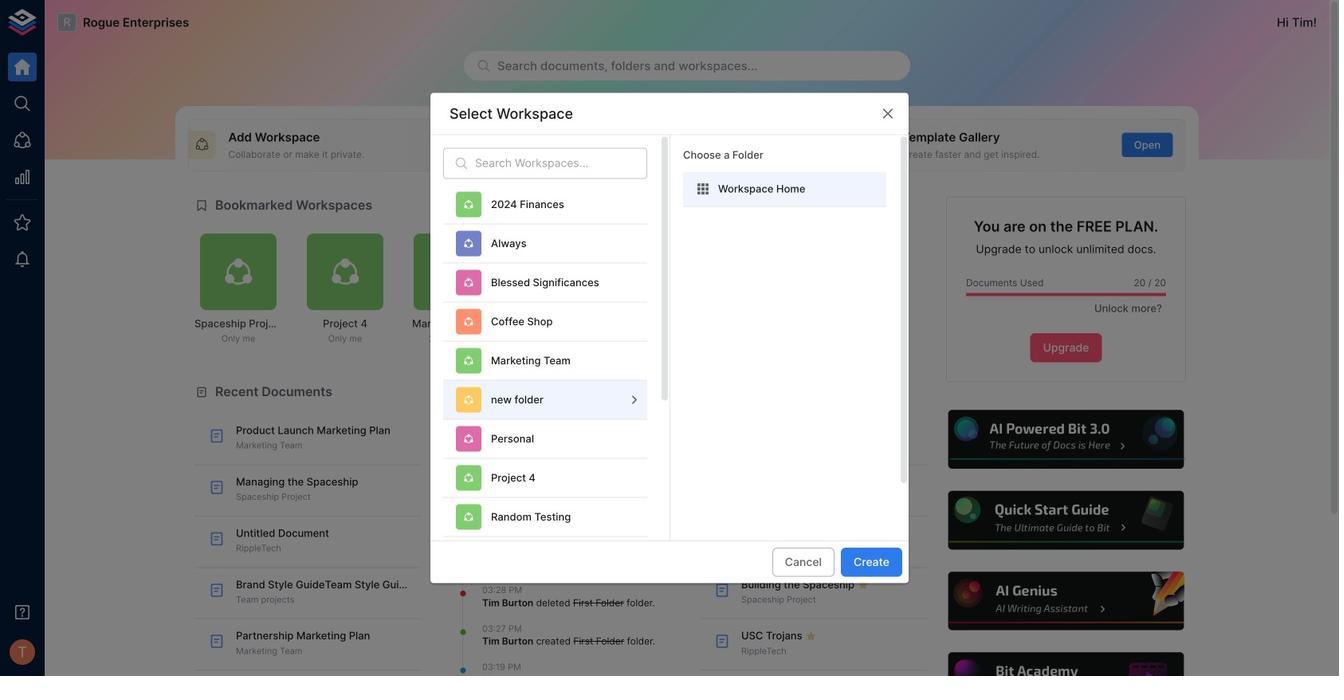 Task type: vqa. For each thing, say whether or not it's contained in the screenshot.
Personal to the middle
no



Task type: describe. For each thing, give the bounding box(es) containing it.
3 help image from the top
[[947, 570, 1187, 633]]



Task type: locate. For each thing, give the bounding box(es) containing it.
4 help image from the top
[[947, 650, 1187, 676]]

dialog
[[431, 93, 909, 676]]

1 help image from the top
[[947, 408, 1187, 471]]

help image
[[947, 408, 1187, 471], [947, 489, 1187, 552], [947, 570, 1187, 633], [947, 650, 1187, 676]]

Search Workspaces... text field
[[475, 148, 648, 179]]

2 help image from the top
[[947, 489, 1187, 552]]



